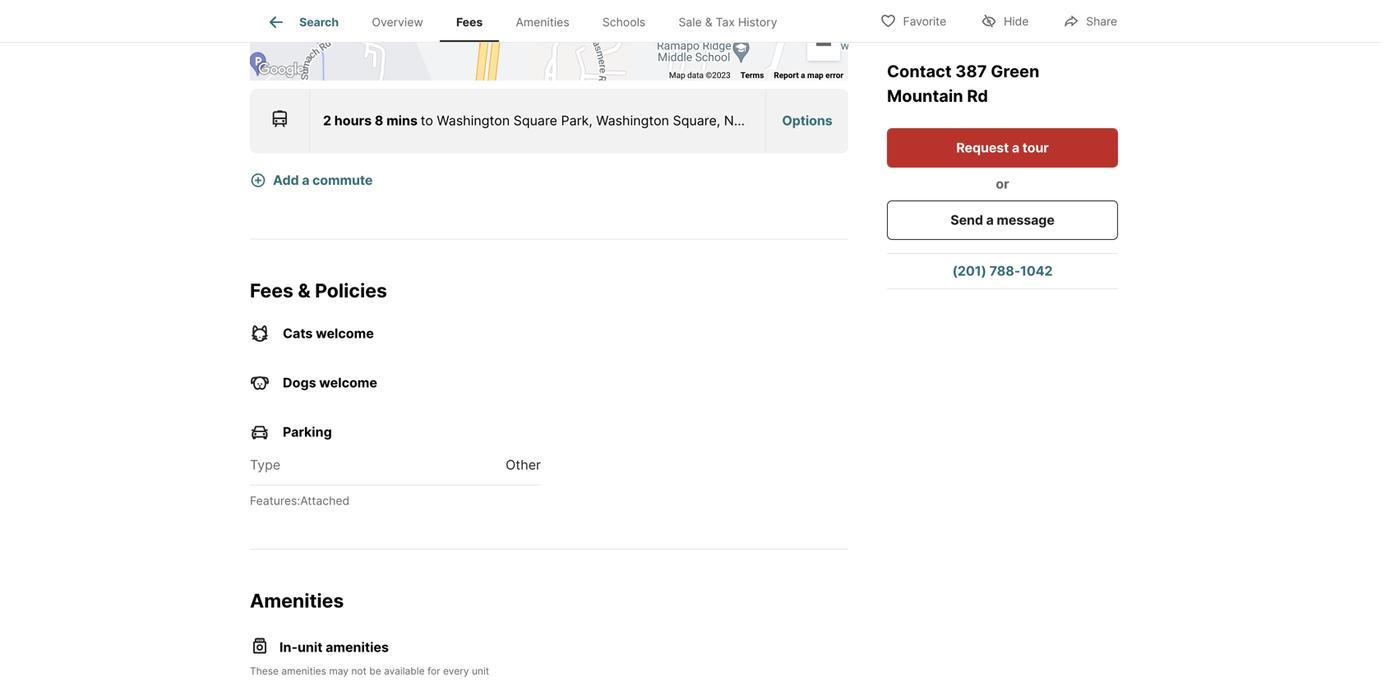 Task type: describe. For each thing, give the bounding box(es) containing it.
mins
[[386, 113, 418, 129]]

every
[[443, 665, 469, 677]]

google image
[[254, 59, 308, 80]]

search
[[299, 15, 339, 29]]

a for add
[[302, 172, 309, 188]]

tab list containing search
[[250, 0, 807, 42]]

policies
[[315, 279, 387, 302]]

send
[[951, 212, 983, 228]]

terms link
[[741, 70, 764, 80]]

send a message
[[951, 212, 1055, 228]]

send a message button
[[887, 201, 1118, 240]]

message
[[997, 212, 1055, 228]]

(201) 788-1042 link
[[887, 254, 1118, 289]]

hide
[[1004, 14, 1029, 28]]

amenities tab
[[499, 2, 586, 42]]

dogs welcome
[[283, 375, 377, 391]]

features:attached
[[250, 494, 350, 508]]

add
[[273, 172, 299, 188]]

report a map error
[[774, 70, 844, 80]]

or
[[996, 176, 1009, 192]]

for
[[427, 665, 440, 677]]

dogs
[[283, 375, 316, 391]]

overview tab
[[355, 2, 440, 42]]

new
[[724, 113, 752, 129]]

share button
[[1049, 4, 1131, 37]]

be
[[369, 665, 381, 677]]

to
[[421, 113, 433, 129]]

fees tab
[[440, 2, 499, 42]]

commute
[[312, 172, 373, 188]]

request
[[956, 140, 1009, 156]]

options button
[[766, 91, 848, 150]]

& for fees
[[298, 279, 311, 302]]

overview
[[372, 15, 423, 29]]

387
[[956, 61, 987, 81]]

1042
[[1020, 263, 1053, 279]]

2 washington from the left
[[596, 113, 669, 129]]

fees for fees & policies
[[250, 279, 293, 302]]

sale & tax history
[[679, 15, 777, 29]]

in-
[[280, 639, 298, 655]]

0 horizontal spatial unit
[[298, 639, 323, 655]]

a for request
[[1012, 140, 1020, 156]]

other
[[506, 457, 541, 473]]

share
[[1086, 14, 1117, 28]]

york,
[[756, 113, 787, 129]]

square,
[[673, 113, 720, 129]]

welcome for cats welcome
[[316, 326, 374, 342]]

search link
[[266, 12, 339, 32]]

cats welcome
[[283, 326, 374, 342]]

387 green mountain rd
[[887, 61, 1040, 106]]

(201) 788-1042
[[952, 263, 1053, 279]]

request a tour
[[956, 140, 1049, 156]]

available
[[384, 665, 425, 677]]

788-
[[990, 263, 1020, 279]]

data
[[687, 70, 704, 80]]

not
[[351, 665, 367, 677]]

sale & tax history tab
[[662, 2, 794, 42]]



Task type: vqa. For each thing, say whether or not it's contained in the screenshot.
the 43
no



Task type: locate. For each thing, give the bounding box(es) containing it.
0 horizontal spatial &
[[298, 279, 311, 302]]

parking
[[283, 424, 332, 440]]

1 vertical spatial amenities
[[282, 665, 326, 677]]

amenities up not
[[326, 639, 389, 655]]

add a commute
[[273, 172, 373, 188]]

0 vertical spatial &
[[705, 15, 713, 29]]

error
[[826, 70, 844, 80]]

report
[[774, 70, 799, 80]]

a right add
[[302, 172, 309, 188]]

these amenities may not be available for every unit
[[250, 665, 489, 677]]

fees & policies
[[250, 279, 387, 302]]

©2023
[[706, 70, 731, 80]]

0 vertical spatial welcome
[[316, 326, 374, 342]]

0 vertical spatial amenities
[[516, 15, 569, 29]]

2 hours 8 mins to washington square park, washington square, new york, ny, usa
[[323, 113, 844, 129]]

green
[[991, 61, 1040, 81]]

1 horizontal spatial washington
[[596, 113, 669, 129]]

may
[[329, 665, 349, 677]]

a for send
[[986, 212, 994, 228]]

& left tax
[[705, 15, 713, 29]]

0 horizontal spatial washington
[[437, 113, 510, 129]]

0 horizontal spatial amenities
[[250, 589, 344, 613]]

schools tab
[[586, 2, 662, 42]]

favorite
[[903, 14, 946, 28]]

fees inside tab
[[456, 15, 483, 29]]

1 vertical spatial fees
[[250, 279, 293, 302]]

0 vertical spatial fees
[[456, 15, 483, 29]]

park,
[[561, 113, 593, 129]]

fees for fees
[[456, 15, 483, 29]]

amenities right fees tab
[[516, 15, 569, 29]]

1 washington from the left
[[437, 113, 510, 129]]

history
[[738, 15, 777, 29]]

map
[[669, 70, 685, 80]]

unit
[[298, 639, 323, 655], [472, 665, 489, 677]]

map region
[[59, 0, 901, 147]]

amenities up in-
[[250, 589, 344, 613]]

1 vertical spatial unit
[[472, 665, 489, 677]]

tab list
[[250, 0, 807, 42]]

ny,
[[791, 113, 813, 129]]

contact
[[887, 61, 956, 81]]

these
[[250, 665, 279, 677]]

schools
[[603, 15, 646, 29]]

(201)
[[952, 263, 987, 279]]

type
[[250, 457, 281, 473]]

& inside tab
[[705, 15, 713, 29]]

2
[[323, 113, 331, 129]]

fees up cats
[[250, 279, 293, 302]]

1 horizontal spatial amenities
[[516, 15, 569, 29]]

favorite button
[[866, 4, 960, 37]]

square
[[514, 113, 557, 129]]

usa
[[817, 113, 844, 129]]

a right send
[[986, 212, 994, 228]]

a
[[801, 70, 805, 80], [1012, 140, 1020, 156], [302, 172, 309, 188], [986, 212, 994, 228]]

washington right to at left top
[[437, 113, 510, 129]]

1 vertical spatial welcome
[[319, 375, 377, 391]]

fees right overview tab
[[456, 15, 483, 29]]

map
[[807, 70, 824, 80]]

8
[[375, 113, 383, 129]]

welcome down policies
[[316, 326, 374, 342]]

amenities down in-
[[282, 665, 326, 677]]

1 horizontal spatial &
[[705, 15, 713, 29]]

0 vertical spatial amenities
[[326, 639, 389, 655]]

welcome for dogs welcome
[[319, 375, 377, 391]]

1 vertical spatial amenities
[[250, 589, 344, 613]]

& up cats
[[298, 279, 311, 302]]

report a map error link
[[774, 70, 844, 80]]

hide button
[[967, 4, 1043, 37]]

in-unit amenities
[[280, 639, 389, 655]]

0 vertical spatial unit
[[298, 639, 323, 655]]

terms
[[741, 70, 764, 80]]

amenities
[[516, 15, 569, 29], [250, 589, 344, 613]]

mountain
[[887, 86, 963, 106]]

0 horizontal spatial fees
[[250, 279, 293, 302]]

map data ©2023
[[669, 70, 731, 80]]

washington
[[437, 113, 510, 129], [596, 113, 669, 129]]

request a tour button
[[887, 128, 1118, 168]]

fees
[[456, 15, 483, 29], [250, 279, 293, 302]]

(201) 788-1042 button
[[887, 254, 1118, 289]]

& for sale
[[705, 15, 713, 29]]

amenities inside tab
[[516, 15, 569, 29]]

add a commute button
[[250, 161, 399, 199]]

options
[[782, 113, 833, 129]]

cats
[[283, 326, 313, 342]]

hours
[[334, 113, 372, 129]]

tax
[[716, 15, 735, 29]]

a for report
[[801, 70, 805, 80]]

amenities
[[326, 639, 389, 655], [282, 665, 326, 677]]

rd
[[967, 86, 988, 106]]

tour
[[1023, 140, 1049, 156]]

welcome
[[316, 326, 374, 342], [319, 375, 377, 391]]

1 horizontal spatial unit
[[472, 665, 489, 677]]

welcome right dogs
[[319, 375, 377, 391]]

1 vertical spatial &
[[298, 279, 311, 302]]

washington right park,
[[596, 113, 669, 129]]

a left map
[[801, 70, 805, 80]]

1 horizontal spatial fees
[[456, 15, 483, 29]]

&
[[705, 15, 713, 29], [298, 279, 311, 302]]

a left tour
[[1012, 140, 1020, 156]]

sale
[[679, 15, 702, 29]]



